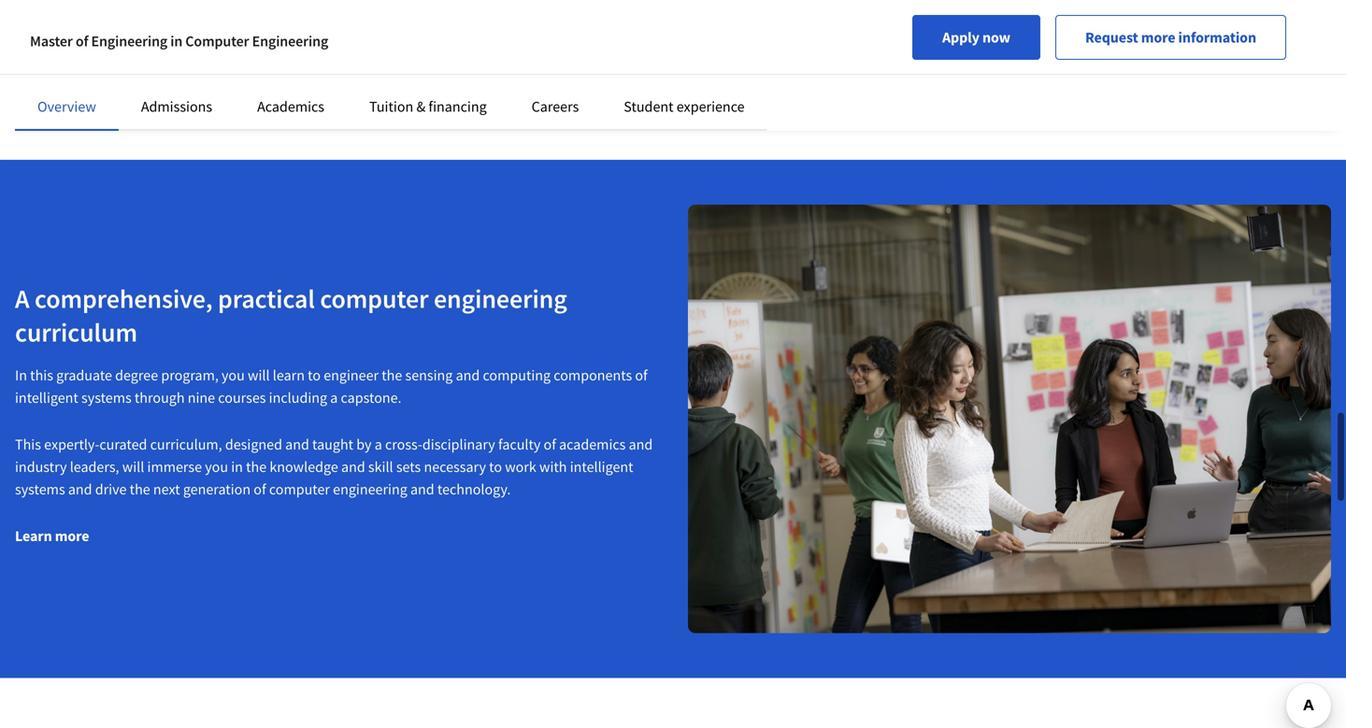 Task type: vqa. For each thing, say whether or not it's contained in the screenshot.
the bottom the is
no



Task type: locate. For each thing, give the bounding box(es) containing it.
graduate
[[56, 366, 112, 385]]

0 vertical spatial in
[[170, 32, 183, 51]]

a right by
[[375, 435, 382, 454]]

0 horizontal spatial the
[[130, 480, 150, 499]]

0 horizontal spatial to
[[308, 366, 321, 385]]

you up generation
[[205, 458, 228, 476]]

with inside this expertly-curated curriculum, designed and taught by a cross-disciplinary faculty of academics and industry leaders, will immerse you in the knowledge and skill sets necessary to work with intelligent systems and drive the next generation of computer engineering and technology.
[[540, 458, 567, 476]]

0 vertical spatial computer
[[320, 282, 429, 315]]

0 vertical spatial with
[[163, 49, 191, 68]]

experience
[[677, 97, 745, 116]]

courses
[[218, 388, 266, 407]]

1 horizontal spatial intelligent
[[570, 458, 634, 476]]

engineering inside this expertly-curated curriculum, designed and taught by a cross-disciplinary faculty of academics and industry leaders, will immerse you in the knowledge and skill sets necessary to work with intelligent systems and drive the next generation of computer engineering and technology.
[[333, 480, 408, 499]]

the up capstone.
[[382, 366, 402, 385]]

sets
[[396, 458, 421, 476]]

1 horizontal spatial to
[[489, 458, 502, 476]]

more
[[1142, 28, 1176, 47], [55, 527, 89, 545]]

1 vertical spatial more
[[55, 527, 89, 545]]

the
[[382, 366, 402, 385], [246, 458, 267, 476], [130, 480, 150, 499]]

practical
[[218, 282, 315, 315]]

0 vertical spatial the
[[382, 366, 402, 385]]

expertly-
[[44, 435, 99, 454]]

work
[[505, 458, 537, 476]]

2 vertical spatial the
[[130, 480, 150, 499]]

this expertly-curated curriculum, designed and taught by a cross-disciplinary faculty of academics and industry leaders, will immerse you in the knowledge and skill sets necessary to work with intelligent systems and drive the next generation of computer engineering and technology.
[[15, 435, 653, 499]]

0 vertical spatial intelligent
[[15, 388, 78, 407]]

1 vertical spatial systems
[[15, 480, 65, 499]]

you inside in this graduate degree program, you will learn to engineer the sensing and computing components of intelligent systems through nine courses including a capstone.
[[222, 366, 245, 385]]

more right "learn" on the bottom left
[[55, 527, 89, 545]]

0 vertical spatial engineering
[[434, 282, 567, 315]]

student experience
[[624, 97, 745, 116]]

in down "designed"
[[231, 458, 243, 476]]

capstone.
[[341, 388, 402, 407]]

0 vertical spatial a
[[330, 388, 338, 407]]

curriculum
[[15, 316, 137, 349]]

a inside this expertly-curated curriculum, designed and taught by a cross-disciplinary faculty of academics and industry leaders, will immerse you in the knowledge and skill sets necessary to work with intelligent systems and drive the next generation of computer engineering and technology.
[[375, 435, 382, 454]]

1 horizontal spatial a
[[375, 435, 382, 454]]

1 horizontal spatial more
[[1142, 28, 1176, 47]]

of right components at the bottom left of the page
[[635, 366, 648, 385]]

to
[[308, 366, 321, 385], [489, 458, 502, 476]]

intelligent down this
[[15, 388, 78, 407]]

1 vertical spatial intelligent
[[570, 458, 634, 476]]

systems down the graduate at the left
[[81, 388, 132, 407]]

and down by
[[341, 458, 365, 476]]

apply now
[[943, 28, 1011, 47]]

1 horizontal spatial engineering
[[434, 282, 567, 315]]

student experience link
[[624, 97, 745, 116]]

by
[[357, 435, 372, 454]]

1 vertical spatial computer
[[269, 480, 330, 499]]

curated
[[99, 435, 147, 454]]

a
[[330, 388, 338, 407], [375, 435, 382, 454]]

in
[[15, 366, 27, 385]]

request more information button
[[1056, 15, 1287, 60]]

1 vertical spatial the
[[246, 458, 267, 476]]

technology.
[[438, 480, 511, 499]]

on
[[91, 49, 107, 68]]

including
[[269, 388, 327, 407]]

master of engineering in computer engineering
[[30, 32, 328, 51]]

2 engineering from the left
[[252, 32, 328, 51]]

more for request
[[1142, 28, 1176, 47]]

1 vertical spatial will
[[122, 458, 144, 476]]

0 horizontal spatial will
[[122, 458, 144, 476]]

necessary
[[424, 458, 486, 476]]

0 vertical spatial more
[[1142, 28, 1176, 47]]

and up knowledge
[[285, 435, 309, 454]]

designed
[[225, 435, 282, 454]]

this
[[30, 366, 53, 385]]

careers
[[532, 97, 579, 116]]

computer down knowledge
[[269, 480, 330, 499]]

engineering down "skill"
[[333, 480, 408, 499]]

more inside 'button'
[[1142, 28, 1176, 47]]

with
[[163, 49, 191, 68], [540, 458, 567, 476]]

of right faculty
[[544, 435, 556, 454]]

the down "designed"
[[246, 458, 267, 476]]

overview link
[[37, 97, 96, 116]]

1 vertical spatial with
[[540, 458, 567, 476]]

2 horizontal spatial the
[[382, 366, 402, 385]]

overview
[[37, 97, 96, 116]]

will inside in this graduate degree program, you will learn to engineer the sensing and computing components of intelligent systems through nine courses including a capstone.
[[248, 366, 270, 385]]

1 horizontal spatial with
[[540, 458, 567, 476]]

intelligent down academics
[[570, 458, 634, 476]]

1 horizontal spatial in
[[231, 458, 243, 476]]

you
[[222, 366, 245, 385], [205, 458, 228, 476]]

and right sensing
[[456, 366, 480, 385]]

and
[[456, 366, 480, 385], [285, 435, 309, 454], [629, 435, 653, 454], [341, 458, 365, 476], [68, 480, 92, 499], [411, 480, 435, 499]]

0 horizontal spatial engineering
[[333, 480, 408, 499]]

to inside in this graduate degree program, you will learn to engineer the sensing and computing components of intelligent systems through nine courses including a capstone.
[[308, 366, 321, 385]]

of inside in this graduate degree program, you will learn to engineer the sensing and computing components of intelligent systems through nine courses including a capstone.
[[635, 366, 648, 385]]

1 vertical spatial to
[[489, 458, 502, 476]]

projects
[[110, 49, 160, 68]]

0 horizontal spatial systems
[[15, 480, 65, 499]]

you up 'courses'
[[222, 366, 245, 385]]

this
[[15, 435, 41, 454]]

to left work
[[489, 458, 502, 476]]

0 vertical spatial to
[[308, 366, 321, 385]]

curriculum,
[[150, 435, 222, 454]]

computer inside this expertly-curated curriculum, designed and taught by a cross-disciplinary faculty of academics and industry leaders, will immerse you in the knowledge and skill sets necessary to work with intelligent systems and drive the next generation of computer engineering and technology.
[[269, 480, 330, 499]]

to inside this expertly-curated curriculum, designed and taught by a cross-disciplinary faculty of academics and industry leaders, will immerse you in the knowledge and skill sets necessary to work with intelligent systems and drive the next generation of computer engineering and technology.
[[489, 458, 502, 476]]

0 horizontal spatial in
[[170, 32, 183, 51]]

members.
[[15, 72, 78, 91]]

1 vertical spatial in
[[231, 458, 243, 476]]

1 horizontal spatial engineering
[[252, 32, 328, 51]]

engineering
[[91, 32, 168, 51], [252, 32, 328, 51]]

tuition & financing
[[369, 97, 487, 116]]

computer up engineer on the left bottom of the page
[[320, 282, 429, 315]]

will down "curated"
[[122, 458, 144, 476]]

will up 'courses'
[[248, 366, 270, 385]]

collaborate
[[15, 49, 88, 68]]

0 horizontal spatial a
[[330, 388, 338, 407]]

1 horizontal spatial will
[[248, 366, 270, 385]]

the left next
[[130, 480, 150, 499]]

will
[[248, 366, 270, 385], [122, 458, 144, 476]]

in inside this expertly-curated curriculum, designed and taught by a cross-disciplinary faculty of academics and industry leaders, will immerse you in the knowledge and skill sets necessary to work with intelligent systems and drive the next generation of computer engineering and technology.
[[231, 458, 243, 476]]

systems down industry
[[15, 480, 65, 499]]

apply
[[943, 28, 980, 47]]

request
[[1086, 28, 1139, 47]]

in
[[170, 32, 183, 51], [231, 458, 243, 476]]

1 vertical spatial you
[[205, 458, 228, 476]]

with right work
[[540, 458, 567, 476]]

in left computer
[[170, 32, 183, 51]]

of
[[76, 32, 88, 51], [635, 366, 648, 385], [544, 435, 556, 454], [254, 480, 266, 499]]

academics
[[257, 97, 325, 116]]

1 vertical spatial engineering
[[333, 480, 408, 499]]

engineering up computing
[[434, 282, 567, 315]]

intelligent
[[15, 388, 78, 407], [570, 458, 634, 476]]

0 horizontal spatial more
[[55, 527, 89, 545]]

0 horizontal spatial engineering
[[91, 32, 168, 51]]

and down sets at the bottom left
[[411, 480, 435, 499]]

engineering up academics link
[[252, 32, 328, 51]]

to right learn
[[308, 366, 321, 385]]

and right academics
[[629, 435, 653, 454]]

a down engineer on the left bottom of the page
[[330, 388, 338, 407]]

0 horizontal spatial with
[[163, 49, 191, 68]]

0 vertical spatial systems
[[81, 388, 132, 407]]

engineering right 'master'
[[91, 32, 168, 51]]

computer
[[320, 282, 429, 315], [269, 480, 330, 499]]

more right request
[[1142, 28, 1176, 47]]

with inside collaborate on projects with geographically-distributed team members.
[[163, 49, 191, 68]]

information
[[1179, 28, 1257, 47]]

0 vertical spatial you
[[222, 366, 245, 385]]

of right generation
[[254, 480, 266, 499]]

systems
[[81, 388, 132, 407], [15, 480, 65, 499]]

with right projects at the left of the page
[[163, 49, 191, 68]]

1 horizontal spatial systems
[[81, 388, 132, 407]]

0 horizontal spatial intelligent
[[15, 388, 78, 407]]

0 vertical spatial will
[[248, 366, 270, 385]]

next
[[153, 480, 180, 499]]

more for learn
[[55, 527, 89, 545]]

team
[[362, 49, 394, 68]]

through
[[135, 388, 185, 407]]

computer inside a comprehensive, practical computer engineering curriculum
[[320, 282, 429, 315]]

engineering
[[434, 282, 567, 315], [333, 480, 408, 499]]

1 vertical spatial a
[[375, 435, 382, 454]]



Task type: describe. For each thing, give the bounding box(es) containing it.
disciplinary
[[423, 435, 495, 454]]

learn
[[15, 527, 52, 545]]

will inside this expertly-curated curriculum, designed and taught by a cross-disciplinary faculty of academics and industry leaders, will immerse you in the knowledge and skill sets necessary to work with intelligent systems and drive the next generation of computer engineering and technology.
[[122, 458, 144, 476]]

a comprehensive, practical computer engineering curriculum
[[15, 282, 567, 349]]

you inside this expertly-curated curriculum, designed and taught by a cross-disciplinary faculty of academics and industry leaders, will immerse you in the knowledge and skill sets necessary to work with intelligent systems and drive the next generation of computer engineering and technology.
[[205, 458, 228, 476]]

a
[[15, 282, 29, 315]]

academics
[[559, 435, 626, 454]]

1 horizontal spatial the
[[246, 458, 267, 476]]

tuition & financing link
[[369, 97, 487, 116]]

the inside in this graduate degree program, you will learn to engineer the sensing and computing components of intelligent systems through nine courses including a capstone.
[[382, 366, 402, 385]]

intelligent inside this expertly-curated curriculum, designed and taught by a cross-disciplinary faculty of academics and industry leaders, will immerse you in the knowledge and skill sets necessary to work with intelligent systems and drive the next generation of computer engineering and technology.
[[570, 458, 634, 476]]

generation
[[183, 480, 251, 499]]

comprehensive,
[[35, 282, 213, 315]]

now
[[983, 28, 1011, 47]]

computer
[[185, 32, 249, 51]]

tuition
[[369, 97, 414, 116]]

master
[[30, 32, 73, 51]]

financing
[[429, 97, 487, 116]]

systems inside this expertly-curated curriculum, designed and taught by a cross-disciplinary faculty of academics and industry leaders, will immerse you in the knowledge and skill sets necessary to work with intelligent systems and drive the next generation of computer engineering and technology.
[[15, 480, 65, 499]]

&
[[417, 97, 426, 116]]

components
[[554, 366, 632, 385]]

program,
[[161, 366, 219, 385]]

in this graduate degree program, you will learn to engineer the sensing and computing components of intelligent systems through nine courses including a capstone.
[[15, 366, 648, 407]]

immerse
[[147, 458, 202, 476]]

apply now button
[[913, 15, 1041, 60]]

1 engineering from the left
[[91, 32, 168, 51]]

learn
[[273, 366, 305, 385]]

learn more
[[15, 527, 89, 545]]

drive
[[95, 480, 127, 499]]

cross-
[[385, 435, 423, 454]]

sensing
[[405, 366, 453, 385]]

admissions link
[[141, 97, 212, 116]]

request more information
[[1086, 28, 1257, 47]]

knowledge
[[270, 458, 338, 476]]

and down leaders,
[[68, 480, 92, 499]]

skill
[[368, 458, 393, 476]]

and inside in this graduate degree program, you will learn to engineer the sensing and computing components of intelligent systems through nine courses including a capstone.
[[456, 366, 480, 385]]

engineering inside a comprehensive, practical computer engineering curriculum
[[434, 282, 567, 315]]

geographically-
[[194, 49, 290, 68]]

a inside in this graduate degree program, you will learn to engineer the sensing and computing components of intelligent systems through nine courses including a capstone.
[[330, 388, 338, 407]]

intelligent inside in this graduate degree program, you will learn to engineer the sensing and computing components of intelligent systems through nine courses including a capstone.
[[15, 388, 78, 407]]

faculty
[[498, 435, 541, 454]]

degree
[[115, 366, 158, 385]]

distributed
[[290, 49, 359, 68]]

admissions
[[141, 97, 212, 116]]

learn more link
[[15, 527, 89, 545]]

taught
[[312, 435, 354, 454]]

collaborate on projects with geographically-distributed team members.
[[15, 49, 394, 91]]

careers link
[[532, 97, 579, 116]]

engineer
[[324, 366, 379, 385]]

nine
[[188, 388, 215, 407]]

industry
[[15, 458, 67, 476]]

academics link
[[257, 97, 325, 116]]

student
[[624, 97, 674, 116]]

leaders,
[[70, 458, 119, 476]]

of left on
[[76, 32, 88, 51]]

computing
[[483, 366, 551, 385]]

systems inside in this graduate degree program, you will learn to engineer the sensing and computing components of intelligent systems through nine courses including a capstone.
[[81, 388, 132, 407]]



